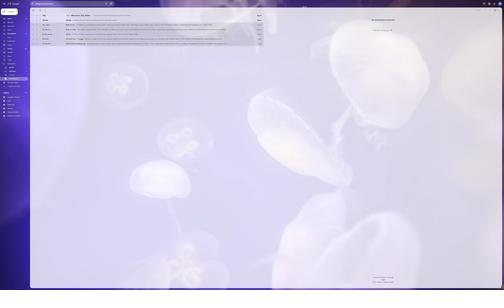 Task type: locate. For each thing, give the bounding box(es) containing it.
0 vertical spatial mateo,
[[88, 27, 94, 29]]

the left best
[[112, 16, 115, 18]]

national down "aunt"
[[73, 47, 80, 50]]

trash
[[8, 66, 13, 68]]

1 cell from the top
[[284, 32, 293, 34]]

i also won't forget to show her around, california is a beautiful place to stay. make sure you give me a facetime call. brad on wed, jun 28, 2023 at 1:51 pm brad klo <klobrad84@gmail.com>
[[92, 42, 247, 44]]

1 vertical spatial this
[[209, 47, 212, 50]]

60 ͏ from the left
[[173, 16, 174, 18]]

aug up aug 9
[[286, 37, 289, 39]]

-
[[103, 16, 104, 18], [80, 21, 80, 24], [83, 27, 84, 29], [85, 32, 86, 34], [79, 37, 80, 39], [84, 42, 86, 44]]

1 brad from the left
[[47, 42, 51, 44]]

hi left fin
[[81, 37, 82, 39]]

cell for national rice pudding day
[[284, 47, 293, 50]]

and left the "more."
[[137, 16, 141, 18]]

1 burton from the top
[[51, 32, 56, 34]]

1 horizontal spatial rails,
[[124, 32, 129, 34]]

by
[[216, 32, 218, 34]]

roberts
[[192, 27, 199, 29]]

0 horizontal spatial a
[[135, 42, 136, 44]]

laughter dazzle
[[8, 107, 22, 109]]

0 horizontal spatial was
[[205, 32, 208, 34]]

56 ͏ from the left
[[171, 16, 172, 18]]

burton
[[51, 32, 56, 34], [51, 47, 56, 50]]

3 row from the top
[[33, 25, 293, 30]]

advanced search options image
[[121, 1, 126, 7]]

memes
[[8, 119, 14, 122]]

mateo, for and
[[89, 37, 95, 39]]

the
[[112, 16, 115, 18], [176, 32, 178, 34], [239, 47, 241, 50]]

rice
[[198, 47, 201, 50]]

rice down the tina
[[81, 47, 84, 50]]

laughter
[[8, 107, 16, 109]]

burton for national rice pudding day
[[51, 47, 56, 50]]

1 vertical spatial hi
[[81, 37, 82, 39]]

0 horizontal spatial mateo
[[95, 16, 100, 18]]

create
[[8, 95, 14, 97]]

1 horizontal spatial 2023
[[207, 42, 211, 44]]

1 rails, from the left
[[103, 32, 107, 34]]

2 burton from the top
[[51, 47, 56, 50]]

0 horizontal spatial inbox
[[8, 20, 13, 22]]

good morning, in case you didn't know, today is national rice pudding day. in light of this, i would like to treat everyone to rice pudding this afternoon. it will be available in the breakroom at
[[97, 47, 253, 50]]

63 ͏ from the left
[[175, 16, 175, 18]]

1 horizontal spatial this
[[209, 47, 212, 50]]

brad down eloise vanian
[[47, 42, 51, 44]]

give
[[169, 42, 172, 44]]

inbox up hiking on the top of page
[[74, 16, 78, 18]]

5
[[29, 74, 30, 76]]

is right california
[[134, 42, 135, 44]]

that
[[109, 27, 112, 29]]

0 vertical spatial at
[[177, 27, 178, 29]]

1 horizontal spatial and
[[137, 16, 141, 18]]

1 ͏ from the left
[[146, 16, 146, 18]]

35 ͏ from the left
[[162, 16, 162, 18]]

26 ͏ from the left
[[157, 16, 158, 18]]

37 ͏ from the left
[[163, 16, 163, 18]]

was left first
[[245, 32, 248, 34]]

1 vertical spatial wed,
[[196, 42, 200, 44]]

0 horizontal spatial national
[[73, 47, 80, 50]]

do up also
[[96, 37, 98, 39]]

labels
[[15, 91, 20, 93]]

row containing best friend
[[33, 25, 293, 30]]

jack up application
[[155, 27, 159, 29]]

aug 10 up aug 9
[[286, 37, 291, 39]]

9 ͏ from the left
[[149, 16, 150, 18]]

updates link
[[10, 78, 18, 80]]

tim down , in the left of the page
[[47, 32, 50, 34]]

klo up will
[[224, 42, 227, 44]]

tim burton down brad klo
[[47, 47, 56, 50]]

row containing eloise vanian
[[33, 36, 293, 41]]

categories link
[[8, 70, 17, 72]]

27 ͏ from the left
[[158, 16, 158, 18]]

2 right , in the left of the page
[[55, 27, 56, 29]]

0 vertical spatial hey
[[85, 27, 88, 29]]

no conversations selected main content
[[33, 8, 505, 290]]

aug down aug 11
[[286, 27, 289, 29]]

10 up 9 at the top of the page
[[290, 37, 291, 39]]

do right mateo!
[[89, 21, 91, 24]]

meetings
[[8, 115, 16, 118]]

- right rails
[[85, 32, 86, 34]]

best, up application
[[150, 27, 154, 29]]

falling
[[101, 27, 106, 29]]

1 horizontal spatial wed,
[[196, 42, 200, 44]]

and right fin
[[86, 37, 89, 39]]

gmail image
[[8, 2, 23, 7]]

know,
[[125, 47, 130, 50]]

2 horizontal spatial me
[[172, 42, 175, 44]]

1 vertical spatial 10
[[290, 37, 291, 39]]

65 ͏ from the left
[[176, 16, 176, 18]]

1 vertical spatial 15
[[28, 37, 30, 38]]

0 horizontal spatial do
[[89, 21, 91, 24]]

3 ͏ from the left
[[147, 16, 147, 18]]

row
[[33, 15, 293, 20], [33, 20, 293, 25], [33, 25, 293, 30], [33, 30, 293, 36], [33, 36, 293, 41], [33, 41, 293, 46], [33, 46, 293, 51]]

leaf
[[8, 111, 12, 113]]

klo down eloise vanian
[[52, 42, 54, 44]]

it
[[204, 32, 205, 34], [222, 47, 223, 50]]

49 ͏ from the left
[[168, 16, 169, 18]]

together
[[118, 37, 126, 39]]

me
[[114, 21, 117, 24], [47, 26, 50, 29], [172, 42, 175, 44]]

- right "✨" image
[[103, 16, 104, 18]]

0 horizontal spatial brad
[[47, 42, 51, 44]]

1 horizontal spatial in
[[160, 47, 161, 50]]

67 ͏ from the left
[[177, 16, 177, 18]]

at left "10:01"
[[177, 27, 178, 29]]

1 horizontal spatial gb
[[426, 33, 429, 35]]

aug left 11
[[287, 21, 289, 23]]

to left "yelp,"
[[88, 16, 90, 18]]

rails,
[[103, 32, 107, 34], [124, 32, 129, 34]]

0 horizontal spatial tyler!
[[135, 27, 140, 29]]

1 vertical spatial i
[[93, 42, 93, 44]]

11 ͏ from the left
[[150, 16, 151, 18]]

labels heading
[[3, 102, 28, 104]]

mirage glisten
[[8, 124, 20, 126]]

brad right call. at the left
[[188, 42, 192, 44]]

2 rice from the left
[[144, 47, 148, 50]]

best,
[[150, 27, 154, 29], [144, 37, 149, 39]]

in left case
[[110, 47, 111, 50]]

referred
[[113, 32, 119, 34]]

gb left "used"
[[426, 33, 429, 35]]

0 vertical spatial inbox
[[74, 16, 78, 18]]

42 ͏ from the left
[[165, 16, 165, 18]]

best
[[73, 27, 77, 29]]

in
[[110, 47, 111, 50], [160, 47, 161, 50]]

1 horizontal spatial the
[[176, 32, 178, 34]]

2 aug 10 from the top
[[286, 37, 291, 39]]

is right today
[[135, 47, 137, 50]]

mateo, for hey
[[90, 32, 96, 34]]

cell
[[284, 32, 293, 34], [284, 47, 293, 50]]

gb right 0.05
[[419, 33, 422, 35]]

0 horizontal spatial eloise
[[47, 37, 52, 39]]

aug for row containing best friend
[[286, 27, 289, 29]]

aug
[[286, 16, 289, 18], [287, 21, 289, 23], [167, 27, 170, 29], [286, 27, 289, 29], [286, 37, 289, 39], [287, 42, 290, 44]]

1 horizontal spatial 2
[[55, 27, 56, 29]]

1 vertical spatial tim
[[47, 47, 50, 50]]

aug 10
[[286, 27, 291, 29], [286, 37, 291, 39]]

None search field
[[33, 1, 127, 7]]

1 vertical spatial is
[[134, 42, 135, 44]]

1 horizontal spatial i
[[118, 27, 119, 29]]

row containing brad klo
[[33, 41, 293, 46]]

is left an
[[129, 32, 130, 34]]

application
[[149, 32, 158, 34]]

2 a from the left
[[175, 42, 176, 44]]

at
[[177, 27, 178, 29], [211, 42, 213, 44], [251, 47, 253, 50]]

1 horizontal spatial on
[[193, 42, 195, 44]]

clear search image
[[115, 1, 121, 7]]

0.05 gb of 15 gb used
[[415, 33, 433, 35]]

i right 🚘 icon at top left
[[93, 42, 93, 44]]

2 horizontal spatial i
[[172, 47, 172, 50]]

0 vertical spatial do
[[89, 21, 91, 24]]

rice down 'place'
[[144, 47, 148, 50]]

day
[[92, 47, 95, 50]]

2 on from the left
[[101, 32, 103, 34]]

2 horizontal spatial and
[[241, 32, 244, 34]]

best, down web
[[144, 37, 149, 39]]

0 horizontal spatial jack
[[51, 26, 55, 29]]

2 horizontal spatial is
[[135, 47, 137, 50]]

good
[[97, 47, 102, 50]]

wrote:
[[226, 27, 231, 29]]

this right later
[[121, 21, 124, 24]]

hey down mateo!
[[85, 27, 88, 29]]

1 vertical spatial it
[[222, 47, 223, 50]]

you up 'won't'
[[98, 37, 101, 39]]

2 vertical spatial is
[[135, 47, 137, 50]]

36 ͏ from the left
[[162, 16, 163, 18]]

inbox inside no conversations selected main content
[[74, 16, 78, 18]]

as
[[122, 32, 124, 34]]

david
[[218, 32, 223, 34]]

6 row from the top
[[33, 41, 293, 46]]

2 cell from the top
[[284, 47, 293, 50]]

tim for national rice pudding day
[[47, 47, 50, 50]]

🛣 image
[[88, 42, 90, 45]]

None checkbox
[[36, 21, 38, 24], [36, 26, 38, 29], [36, 47, 38, 50], [36, 21, 38, 24], [36, 26, 38, 29], [36, 47, 38, 50]]

0 horizontal spatial rails,
[[103, 32, 107, 34]]

mateo, up 🚘 icon at top left
[[89, 37, 95, 39]]

chats link
[[8, 49, 13, 51]]

0 vertical spatial the
[[112, 16, 115, 18]]

available
[[229, 47, 236, 50]]

to left rice
[[196, 47, 198, 50]]

me down ximmy
[[47, 26, 50, 29]]

an
[[131, 32, 133, 34]]

1 horizontal spatial a
[[175, 42, 176, 44]]

pudding down 🛣 icon
[[85, 47, 92, 50]]

55 ͏ from the left
[[171, 16, 171, 18]]

0 vertical spatial 10
[[290, 27, 291, 29]]

pudding down stay.
[[148, 47, 155, 50]]

was left created
[[205, 32, 208, 34]]

0 horizontal spatial 2023
[[172, 27, 176, 29]]

0 horizontal spatial this
[[121, 21, 124, 24]]

important link
[[8, 45, 17, 47]]

12 ͏ from the left
[[151, 16, 151, 18]]

2 gb from the left
[[426, 33, 429, 35]]

2 10 from the top
[[290, 37, 291, 39]]

1 vertical spatial aug 10
[[286, 37, 291, 39]]

68 ͏ from the left
[[177, 16, 178, 18]]

me right with
[[114, 21, 117, 24]]

mateo, left i'm
[[88, 27, 94, 29]]

2 national from the left
[[137, 47, 144, 50]]

updates
[[10, 78, 18, 80]]

starred
[[8, 24, 15, 26]]

i right this,
[[172, 47, 172, 50]]

- right hiking on the top of page
[[80, 21, 80, 24]]

0 horizontal spatial on
[[78, 32, 80, 34]]

this right pudding
[[209, 47, 212, 50]]

eloise down application
[[149, 37, 154, 39]]

aug left 16
[[286, 16, 289, 18]]

2023 right 2, at the left top of page
[[172, 27, 176, 29]]

0 horizontal spatial me
[[47, 26, 50, 29]]

2 pudding from the left
[[148, 47, 155, 50]]

at right breakroom
[[251, 47, 253, 50]]

for
[[106, 27, 108, 29]]

tyler! right hello,
[[145, 27, 150, 29]]

create new label
[[8, 95, 22, 97]]

1 tim from the top
[[47, 32, 50, 34]]

1 vertical spatial want
[[102, 37, 106, 39]]

ruby down best
[[73, 32, 78, 34]]

0 horizontal spatial 15
[[28, 37, 30, 38]]

0 vertical spatial mateo
[[95, 16, 100, 18]]

1 horizontal spatial klo
[[224, 42, 227, 44]]

46 ͏ from the left
[[167, 16, 167, 18]]

0 horizontal spatial 2
[[29, 87, 30, 89]]

1 vertical spatial the
[[176, 32, 178, 34]]

1 aug 10 from the top
[[286, 27, 291, 29]]

2 inside me , jack 2
[[55, 27, 56, 29]]

0 vertical spatial i
[[118, 27, 119, 29]]

main menu image
[[3, 3, 6, 6]]

0 horizontal spatial wed,
[[162, 27, 166, 29]]

conversations
[[417, 21, 430, 24]]

gb
[[419, 33, 422, 35], [426, 33, 429, 35]]

the down <klobrad84@gmail.com>
[[239, 47, 241, 50]]

ruby
[[73, 32, 78, 34], [96, 32, 100, 34], [179, 32, 183, 34]]

2023 right 28,
[[207, 42, 211, 44]]

on up the ruby on rails - hey mateo, ruby on rails, often referred to as rails, is an open-source web application framework written in the ruby programming language. it was created by david heinemeier hansson and was first at the left
[[159, 27, 162, 29]]

1 in from the left
[[110, 47, 111, 50]]

0 horizontal spatial rice
[[81, 47, 84, 50]]

1 10 from the top
[[290, 27, 291, 29]]

1 vertical spatial 2
[[29, 87, 30, 89]]

1 vertical spatial inbox
[[8, 20, 13, 22]]

refresh image
[[43, 10, 46, 13]]

created
[[209, 32, 215, 34]]

2 vertical spatial at
[[251, 47, 253, 50]]

1 vertical spatial best,
[[144, 37, 149, 39]]

1 horizontal spatial rice
[[144, 47, 148, 50]]

and
[[137, 16, 141, 18], [241, 32, 244, 34], [86, 37, 89, 39]]

2 row from the top
[[33, 20, 293, 25]]

1 vertical spatial burton
[[51, 47, 56, 50]]

chats
[[8, 49, 13, 51]]

10 down 11
[[290, 27, 291, 29]]

i left know
[[118, 27, 119, 29]]

it right language.
[[204, 32, 205, 34]]

ximmy
[[47, 21, 53, 24]]

0 horizontal spatial in
[[174, 32, 175, 34]]

0 vertical spatial 2
[[55, 27, 56, 29]]

aug 10 for hi fin and mateo, do you want to grab dinner together after work tomorrow? best, eloise
[[286, 37, 291, 39]]

1 horizontal spatial eloise
[[149, 37, 154, 39]]

2 ruby from the left
[[96, 32, 100, 34]]

62 ͏ from the left
[[174, 16, 175, 18]]

tim burton down me , jack 2
[[47, 32, 56, 34]]

52 ͏ from the left
[[170, 16, 170, 18]]

0 vertical spatial it
[[204, 32, 205, 34]]

the right written
[[176, 32, 178, 34]]

2 tim burton from the top
[[47, 47, 56, 50]]

1 vertical spatial of
[[166, 47, 167, 50]]

1 horizontal spatial on
[[101, 32, 103, 34]]

wed, up framework
[[162, 27, 166, 29]]

compose
[[8, 12, 17, 14]]

1 horizontal spatial inbox
[[74, 16, 78, 18]]

34 ͏ from the left
[[161, 16, 162, 18]]

None checkbox
[[36, 10, 38, 13], [36, 16, 38, 19], [36, 32, 38, 34], [36, 37, 38, 39], [36, 42, 38, 45], [36, 10, 38, 13], [36, 16, 38, 19], [36, 32, 38, 34], [36, 37, 38, 39], [36, 42, 38, 45]]

on down falling
[[101, 32, 103, 34]]

2 was from the left
[[245, 32, 248, 34]]

1 horizontal spatial tyler!
[[145, 27, 150, 29]]

in right written
[[174, 32, 175, 34]]

call.
[[185, 42, 188, 44]]

brad right pm
[[220, 42, 224, 44]]

jack right , in the left of the page
[[51, 26, 55, 29]]

28 ͏ from the left
[[158, 16, 159, 18]]

cell up aug 9
[[284, 32, 293, 34]]

2 vertical spatial mateo,
[[89, 37, 95, 39]]

eloise up brad klo
[[47, 37, 52, 39]]

1 was from the left
[[205, 32, 208, 34]]

Search mail text field
[[39, 3, 115, 5]]

forget
[[103, 42, 108, 44]]

radiant sunshine
[[8, 128, 23, 130]]

tim
[[47, 32, 50, 34], [47, 47, 50, 50]]

is
[[129, 32, 130, 34], [134, 42, 135, 44], [135, 47, 137, 50]]

on left rails
[[78, 32, 80, 34]]

hey right rails
[[86, 32, 89, 34]]

at left 1:51
[[211, 42, 213, 44]]

0 vertical spatial me
[[114, 21, 117, 24]]

to
[[88, 16, 90, 18], [100, 21, 102, 24], [120, 32, 122, 34], [106, 37, 108, 39], [108, 42, 110, 44], [150, 42, 151, 44], [181, 47, 183, 50], [196, 47, 198, 50]]

this
[[121, 21, 124, 24], [209, 47, 212, 50]]

hello
[[232, 27, 236, 29]]

mateo,
[[88, 27, 94, 29], [90, 32, 96, 34], [89, 37, 95, 39]]

her
[[115, 42, 118, 44]]

1 rice from the left
[[81, 47, 84, 50]]

a left beautiful in the top of the page
[[135, 42, 136, 44]]

hi for hi fin and mateo, do you want to grab dinner together after work tomorrow? best, eloise
[[81, 37, 82, 39]]

mateo, down i'm
[[90, 32, 96, 34]]

hiking
[[73, 21, 79, 24]]

a
[[135, 42, 136, 44], [175, 42, 176, 44]]

follow link to manage storage image
[[434, 32, 437, 35]]

0 vertical spatial 15
[[424, 33, 426, 35]]

wed, left jun
[[196, 42, 200, 44]]

wed,
[[162, 27, 166, 29], [196, 42, 200, 44]]

of right 0.05
[[422, 33, 424, 35]]

a left facetime
[[175, 42, 176, 44]]

treat
[[184, 47, 188, 50]]

to left go
[[100, 21, 102, 24]]

1 vertical spatial mateo,
[[90, 32, 96, 34]]

of left this,
[[166, 47, 167, 50]]

1 tyler! from the left
[[135, 27, 140, 29]]

25 ͏ from the left
[[157, 16, 157, 18]]

aug left 2, at the left top of page
[[167, 27, 170, 29]]

30 ͏ from the left
[[159, 16, 160, 18]]

0 vertical spatial cell
[[284, 32, 293, 34]]

aug 10 down aug 11
[[286, 27, 291, 29]]

0 vertical spatial and
[[137, 16, 141, 18]]

15 ͏ from the left
[[152, 16, 153, 18]]

want up not
[[95, 21, 99, 24]]

tyler!
[[135, 27, 140, 29], [145, 27, 150, 29]]

29 ͏ from the left
[[159, 16, 159, 18]]

afternoon.
[[213, 47, 221, 50]]

5 row from the top
[[33, 36, 293, 41]]

mateo
[[95, 16, 100, 18], [187, 27, 192, 29]]

✨ image
[[101, 16, 103, 18]]

15 inside no conversations selected main content
[[424, 33, 426, 35]]

in right day.
[[160, 47, 161, 50]]

2 horizontal spatial brad
[[220, 42, 224, 44]]

1 horizontal spatial in
[[237, 47, 238, 50]]

of inside row
[[166, 47, 167, 50]]

1 horizontal spatial it
[[222, 47, 223, 50]]

mateo right the am
[[187, 27, 192, 29]]

13 ͏ from the left
[[151, 16, 152, 18]]

i'm
[[94, 27, 97, 29]]

tina
[[81, 42, 84, 44]]

1 tim burton from the top
[[47, 32, 56, 34]]

in right available
[[237, 47, 238, 50]]

aug for row containing ximmy
[[287, 21, 289, 23]]

0.05
[[415, 33, 419, 35]]

want up forget
[[102, 37, 106, 39]]

mateo left "✨" image
[[95, 16, 100, 18]]

ruby down not
[[96, 32, 100, 34]]

after
[[126, 37, 130, 39]]

0 horizontal spatial of
[[166, 47, 167, 50]]

7 row from the top
[[33, 46, 293, 51]]

1 eloise from the left
[[47, 37, 52, 39]]

2 vertical spatial the
[[239, 47, 241, 50]]

tyler! left hello,
[[135, 27, 140, 29]]

2 tim from the top
[[47, 47, 50, 50]]

1 horizontal spatial pudding
[[148, 47, 155, 50]]

- left 🛣 icon
[[84, 42, 86, 44]]

2 vertical spatial and
[[86, 37, 89, 39]]

1 national from the left
[[73, 47, 80, 50]]



Task type: describe. For each thing, give the bounding box(es) containing it.
sent link
[[8, 32, 12, 34]]

0 vertical spatial 2023
[[172, 27, 176, 29]]

19 ͏ from the left
[[154, 16, 155, 18]]

you down "yelp,"
[[92, 21, 95, 24]]

week?
[[125, 21, 130, 24]]

39 ͏ from the left
[[164, 16, 164, 18]]

- right dinner
[[79, 37, 80, 39]]

31 ͏ from the left
[[160, 16, 160, 18]]

radiant sunshine link
[[8, 128, 23, 130]]

be
[[226, 47, 229, 50]]

3 brad from the left
[[220, 42, 224, 44]]

aug 16
[[286, 16, 291, 18]]

forums
[[10, 82, 16, 85]]

2 ͏ from the left
[[146, 16, 147, 18]]

64 ͏ from the left
[[175, 16, 176, 18]]

1 gb from the left
[[419, 33, 422, 35]]

4 row from the top
[[33, 30, 293, 36]]

3 ruby from the left
[[179, 32, 183, 34]]

0 vertical spatial this
[[121, 21, 124, 24]]

welcome
[[79, 16, 87, 18]]

59 ͏ from the left
[[173, 16, 173, 18]]

burger,
[[124, 16, 130, 18]]

14 ͏ from the left
[[152, 16, 152, 18]]

again.
[[113, 27, 118, 29]]

friend
[[78, 27, 83, 29]]

2 rails, from the left
[[124, 32, 129, 34]]

2 vertical spatial i
[[172, 47, 172, 50]]

2 tyler! from the left
[[145, 27, 150, 29]]

aug for row containing yelp
[[286, 16, 289, 18]]

forums link
[[10, 82, 16, 85]]

1 on from the left
[[78, 32, 80, 34]]

6 ͏ from the left
[[148, 16, 149, 18]]

aug for row containing eloise vanian
[[286, 37, 289, 39]]

labels navigation
[[0, 8, 33, 290]]

48 ͏ from the left
[[168, 16, 168, 18]]

70 ͏ from the left
[[178, 16, 178, 18]]

sunshine
[[15, 128, 23, 130]]

10 ͏ from the left
[[150, 16, 150, 18]]

hansson
[[233, 32, 240, 34]]

california
[[125, 42, 133, 44]]

mateo!
[[83, 21, 89, 24]]

manage
[[8, 91, 15, 93]]

0 horizontal spatial is
[[129, 32, 130, 34]]

4 ͏ from the left
[[147, 16, 148, 18]]

1 horizontal spatial me
[[114, 21, 117, 24]]

61 ͏ from the left
[[174, 16, 174, 18]]

1 horizontal spatial jack
[[155, 27, 159, 29]]

this,
[[168, 47, 171, 50]]

vanian
[[53, 37, 58, 39]]

tim burton for ruby on rails
[[47, 32, 56, 34]]

brad klo
[[47, 42, 54, 44]]

beautiful
[[137, 42, 144, 44]]

71 ͏ from the left
[[178, 16, 179, 18]]

20 ͏ from the left
[[155, 16, 155, 18]]

drafts link
[[8, 53, 14, 55]]

21 ͏ from the left
[[155, 16, 156, 18]]

language.
[[195, 32, 203, 34]]

51 ͏ from the left
[[169, 16, 170, 18]]

search mail image
[[34, 2, 39, 7]]

pm
[[217, 42, 219, 44]]

7 ͏ from the left
[[149, 16, 149, 18]]

to right like
[[181, 47, 183, 50]]

no
[[414, 21, 417, 24]]

important
[[8, 45, 17, 47]]

73 ͏ from the left
[[179, 16, 180, 18]]

5 ͏ from the left
[[148, 16, 148, 18]]

1 klo from the left
[[52, 42, 54, 44]]

leaf link
[[8, 111, 12, 113]]

mirage glisten link
[[8, 124, 20, 126]]

53 ͏ from the left
[[170, 16, 171, 18]]

0 horizontal spatial at
[[177, 27, 178, 29]]

show
[[110, 42, 115, 44]]

15 inside "labels" navigation
[[28, 37, 30, 38]]

less
[[8, 41, 12, 43]]

dinner
[[73, 37, 79, 39]]

me , jack 2
[[47, 26, 56, 29]]

open-
[[133, 32, 139, 34]]

1 horizontal spatial want
[[102, 37, 106, 39]]

10 for hi fin and mateo, do you want to grab dinner together after work tomorrow? best, eloise
[[290, 37, 291, 39]]

hi for hi mateo! do you want to go hiking with me later this week?
[[81, 21, 83, 24]]

32 ͏ from the left
[[160, 16, 161, 18]]

18 ͏ from the left
[[154, 16, 154, 18]]

1 ruby from the left
[[73, 32, 78, 34]]

burton for ruby on rails
[[51, 32, 56, 34]]

cell for ruby on rails
[[284, 32, 293, 34]]

to left the as
[[120, 32, 122, 34]]

57 ͏ from the left
[[172, 16, 172, 18]]

aug 10 for hey mateo, i'm not falling for that again. i know you've bcc'd tyler! hello, tyler! best, jack on wed, aug 2, 2023 at 10:01 am mateo roberts <mateoroberts871@gmail.com> wrote: hello
[[286, 27, 291, 29]]

1 vertical spatial and
[[241, 32, 244, 34]]

24 ͏ from the left
[[156, 16, 157, 18]]

58 ͏ from the left
[[172, 16, 173, 18]]

selected
[[431, 21, 439, 24]]

tim for ruby on rails
[[47, 32, 50, 34]]

- right friend
[[83, 27, 84, 29]]

28,
[[204, 42, 206, 44]]

47 ͏ from the left
[[167, 16, 168, 18]]

breakroom
[[242, 47, 251, 50]]

day.
[[156, 47, 159, 50]]

0 vertical spatial on
[[159, 27, 162, 29]]

74 ͏ from the left
[[180, 16, 180, 18]]

72 ͏ from the left
[[179, 16, 179, 18]]

spam link
[[8, 61, 13, 64]]

1 vertical spatial do
[[96, 37, 98, 39]]

row containing yelp
[[33, 15, 293, 20]]

40 ͏ from the left
[[164, 16, 164, 18]]

re:
[[73, 42, 76, 44]]

categories
[[8, 70, 17, 72]]

social
[[10, 74, 15, 76]]

you left give
[[165, 42, 168, 44]]

54 ͏ from the left
[[171, 16, 171, 18]]

laughter dazzle link
[[8, 107, 22, 109]]

source
[[139, 32, 144, 34]]

0 horizontal spatial it
[[204, 32, 205, 34]]

new
[[14, 95, 18, 97]]

label
[[18, 95, 22, 97]]

mail
[[11, 57, 14, 60]]

69 ͏ from the left
[[178, 16, 178, 18]]

no conversations selected
[[414, 21, 439, 24]]

used
[[429, 33, 433, 35]]

social link
[[10, 74, 15, 76]]

43 ͏ from the left
[[165, 16, 166, 18]]

2 inside "labels" navigation
[[29, 87, 30, 89]]

1 vertical spatial hey
[[86, 32, 89, 34]]

grab
[[108, 37, 112, 39]]

0 horizontal spatial want
[[95, 21, 99, 24]]

10 for hey mateo, i'm not falling for that again. i know you've bcc'd tyler! hello, tyler! best, jack on wed, aug 2, 2023 at 10:01 am mateo roberts <mateoroberts871@gmail.com> wrote: hello
[[290, 27, 291, 29]]

tim burton for national rice pudding day
[[47, 47, 56, 50]]

66 ͏ from the left
[[176, 16, 177, 18]]

1 vertical spatial 2023
[[207, 42, 211, 44]]

1 horizontal spatial best,
[[150, 27, 154, 29]]

1 pudding from the left
[[85, 47, 92, 50]]

fin
[[83, 37, 85, 39]]

not
[[97, 27, 100, 29]]

dazzle
[[16, 107, 22, 109]]

yelp
[[47, 16, 51, 18]]

more image
[[49, 10, 51, 13]]

41 ͏ from the left
[[164, 16, 165, 18]]

scheduled link
[[8, 36, 18, 39]]

snoozed link
[[8, 28, 16, 30]]

inbox inside "labels" navigation
[[8, 20, 13, 22]]

won't
[[98, 42, 102, 44]]

2 eloise from the left
[[149, 37, 154, 39]]

aug 9
[[287, 42, 291, 44]]

later
[[117, 21, 121, 24]]

1 vertical spatial in
[[237, 47, 238, 50]]

you right case
[[116, 47, 119, 50]]

22 ͏ from the left
[[156, 16, 156, 18]]

to left stay.
[[150, 42, 151, 44]]

dinner
[[113, 37, 118, 39]]

often
[[108, 32, 112, 34]]

50 ͏ from the left
[[169, 16, 169, 18]]

case
[[112, 47, 116, 50]]

around,
[[118, 42, 125, 44]]

snoozed
[[8, 28, 16, 30]]

0 vertical spatial wed,
[[162, 27, 166, 29]]

compose button
[[1, 9, 20, 17]]

best
[[116, 16, 119, 18]]

drafts
[[8, 53, 14, 55]]

2 klo from the left
[[224, 42, 227, 44]]

dinner - hi fin and mateo, do you want to grab dinner together after work tomorrow? best, eloise
[[73, 37, 154, 39]]

2 brad from the left
[[188, 42, 192, 44]]

light
[[162, 47, 165, 50]]

ruby on rails - hey mateo, ruby on rails, often referred to as rails, is an open-source web application framework written in the ruby programming language. it was created by david heinemeier hansson and was first
[[73, 32, 251, 34]]

you've
[[124, 27, 129, 29]]

1 horizontal spatial mateo
[[187, 27, 192, 29]]

2 in from the left
[[160, 47, 161, 50]]

pudding
[[202, 47, 209, 50]]

8 ͏ from the left
[[149, 16, 149, 18]]

11
[[290, 21, 291, 23]]

aug left 9 at the top of the page
[[287, 42, 290, 44]]

hello,
[[140, 27, 145, 29]]

to left grab
[[106, 37, 108, 39]]

45 ͏ from the left
[[166, 16, 167, 18]]

rails
[[81, 32, 84, 34]]

yelp,
[[90, 16, 94, 18]]

meetings link
[[8, 115, 16, 118]]

16 ͏ from the left
[[153, 16, 153, 18]]

38 ͏ from the left
[[163, 16, 164, 18]]

🐕 image
[[86, 42, 88, 45]]

eloise vanian
[[47, 37, 58, 39]]

best friend - hey mateo, i'm not falling for that again. i know you've bcc'd tyler! hello, tyler! best, jack on wed, aug 2, 2023 at 10:01 am mateo roberts <mateoroberts871@gmail.com> wrote: hello
[[73, 27, 236, 29]]

16
[[290, 16, 291, 18]]

2 horizontal spatial the
[[239, 47, 241, 50]]

44 ͏ from the left
[[166, 16, 166, 18]]

spam
[[8, 61, 13, 64]]

to left show
[[108, 42, 110, 44]]

23 ͏ from the left
[[156, 16, 156, 18]]

national rice pudding day
[[73, 47, 95, 50]]

like
[[178, 47, 181, 50]]

0 vertical spatial of
[[422, 33, 424, 35]]

tomorrow?
[[135, 37, 144, 39]]

1 horizontal spatial is
[[134, 42, 135, 44]]

0 horizontal spatial best,
[[144, 37, 149, 39]]

1 a from the left
[[135, 42, 136, 44]]

17 ͏ from the left
[[153, 16, 154, 18]]

33 ͏ from the left
[[161, 16, 161, 18]]

1 horizontal spatial at
[[211, 42, 213, 44]]

make
[[156, 42, 161, 44]]

row containing ximmy
[[33, 20, 293, 25]]

🚘 image
[[90, 42, 92, 45]]

promotions
[[10, 87, 20, 89]]



Task type: vqa. For each thing, say whether or not it's contained in the screenshot.
details on the top of the page
no



